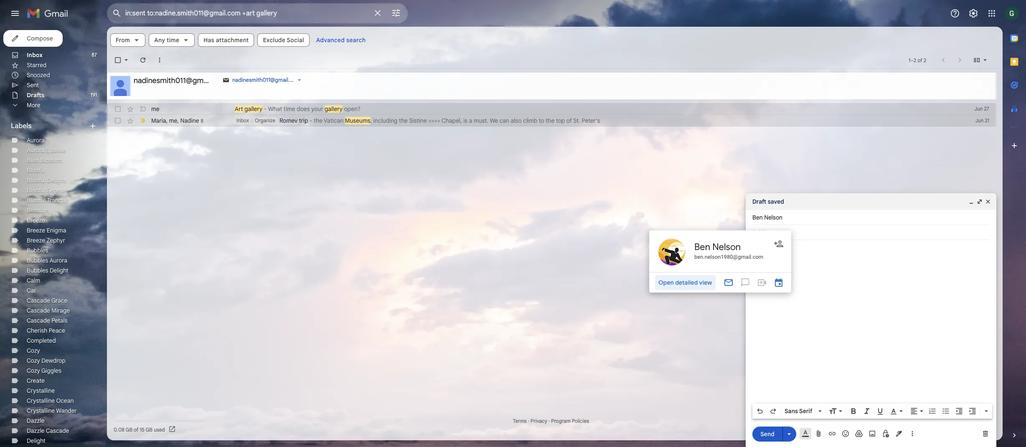 Task type: vqa. For each thing, say whether or not it's contained in the screenshot.
Aurora related to Aurora LINK
yes



Task type: locate. For each thing, give the bounding box(es) containing it.
the left the "sistine"
[[399, 117, 408, 125]]

sparkle
[[46, 147, 66, 154]]

delight up "serene" at top left
[[47, 177, 66, 184]]

breeze zephyr
[[27, 237, 65, 244]]

1 – 2 of 2
[[909, 57, 926, 63]]

delight down dazzle cascade
[[27, 437, 45, 445]]

1 breeze from the top
[[27, 217, 45, 224]]

2 row from the top
[[107, 115, 996, 127]]

privacy link
[[531, 418, 547, 424]]

cascade grace
[[27, 297, 67, 305]]

bubbles down the breeze zephyr
[[27, 247, 48, 254]]

Message Body text field
[[752, 244, 990, 402]]

cozy down completed link
[[27, 347, 40, 355]]

row
[[107, 103, 996, 115], [107, 115, 996, 127]]

- for gallery
[[264, 105, 267, 113]]

1 vertical spatial inbox
[[236, 117, 249, 124]]

0 vertical spatial bubbles
[[27, 247, 48, 254]]

calm
[[27, 277, 40, 285]]

snoozed
[[27, 71, 50, 79]]

2 right –
[[924, 57, 926, 63]]

ocean
[[56, 397, 74, 405]]

3 the from the left
[[546, 117, 555, 125]]

we
[[490, 117, 498, 125]]

breeze
[[27, 217, 45, 224], [27, 227, 45, 234], [27, 237, 45, 244]]

breeze link
[[27, 217, 45, 224]]

1 horizontal spatial 2
[[924, 57, 926, 63]]

inbox inside the labels navigation
[[27, 51, 43, 59]]

0 vertical spatial cozy
[[27, 347, 40, 355]]

3 crystalline from the top
[[27, 407, 55, 415]]

aurora for aurora sparkle
[[27, 147, 44, 154]]

zephyr
[[47, 237, 65, 244]]

gb right 0.08 on the left bottom of the page
[[126, 427, 132, 433]]

program policies link
[[551, 418, 589, 424]]

2 dazzle from the top
[[27, 427, 44, 435]]

terms
[[513, 418, 527, 424]]

more image
[[155, 56, 164, 64]]

cascade down car
[[27, 297, 50, 305]]

breeze down blossom link
[[27, 217, 45, 224]]

terms · privacy · program policies
[[513, 418, 589, 424]]

1 horizontal spatial me
[[169, 117, 177, 124]]

1 blissful from the top
[[27, 167, 46, 174]]

labels heading
[[11, 122, 89, 130]]

dazzle cascade
[[27, 427, 69, 435]]

cascade
[[27, 297, 50, 305], [27, 307, 50, 315], [27, 317, 50, 325], [46, 427, 69, 435]]

cozy for cozy link
[[27, 347, 40, 355]]

the
[[314, 117, 323, 125], [399, 117, 408, 125], [546, 117, 555, 125]]

exclude social button
[[258, 33, 310, 47]]

1 horizontal spatial gallery
[[325, 105, 343, 113]]

1 vertical spatial time
[[284, 105, 295, 113]]

maria
[[151, 117, 166, 124]]

2 right 1
[[914, 57, 916, 63]]

nadinesmith011@gmail.com footer
[[134, 76, 228, 85]]

0 horizontal spatial of
[[134, 427, 138, 433]]

0 vertical spatial crystalline
[[27, 387, 55, 395]]

bliss blossom link
[[27, 157, 63, 164]]

toggle confidential mode image
[[882, 430, 890, 438]]

1 row from the top
[[107, 103, 996, 115]]

delight for bubbles delight
[[50, 267, 68, 274]]

cascade down "crystalline wander"
[[46, 427, 69, 435]]

0 vertical spatial of
[[918, 57, 922, 63]]

gallery right art
[[245, 105, 262, 113]]

of left 15
[[134, 427, 138, 433]]

2 bubbles from the top
[[27, 257, 48, 264]]

0 vertical spatial delight
[[47, 177, 66, 184]]

cozy
[[27, 347, 40, 355], [27, 357, 40, 365], [27, 367, 40, 375]]

nadinesmith011@gmail.com up what
[[232, 76, 300, 84]]

0 vertical spatial dazzle
[[27, 417, 44, 425]]

2 vertical spatial breeze
[[27, 237, 45, 244]]

,
[[166, 117, 168, 124], [177, 117, 179, 124], [370, 117, 372, 125]]

bold ‪(⌘b)‬ image
[[849, 407, 858, 416]]

–
[[911, 57, 914, 63]]

3 bubbles from the top
[[27, 267, 48, 274]]

1 horizontal spatial ·
[[549, 418, 550, 424]]

0 horizontal spatial gb
[[126, 427, 132, 433]]

3 blissful from the top
[[27, 187, 46, 194]]

0 vertical spatial jun
[[975, 106, 983, 112]]

1 vertical spatial breeze
[[27, 227, 45, 234]]

time up romev
[[284, 105, 295, 113]]

2 blissful from the top
[[27, 177, 46, 184]]

None search field
[[107, 3, 408, 23]]

crystalline link
[[27, 387, 55, 395]]

time
[[167, 36, 179, 44], [284, 105, 295, 113]]

redo ‪(⌘y)‬ image
[[769, 407, 778, 416]]

191
[[90, 92, 97, 98]]

of right –
[[918, 57, 922, 63]]

0 horizontal spatial -
[[264, 105, 267, 113]]

breeze up bubbles link
[[27, 237, 45, 244]]

romev
[[280, 117, 297, 125]]

1 horizontal spatial the
[[399, 117, 408, 125]]

2 cozy from the top
[[27, 357, 40, 365]]

dazzle for the dazzle link
[[27, 417, 44, 425]]

1 vertical spatial delight
[[50, 267, 68, 274]]

saved
[[768, 198, 784, 206]]

4 blissful from the top
[[27, 197, 46, 204]]

0 vertical spatial time
[[167, 36, 179, 44]]

1 gallery from the left
[[245, 105, 262, 113]]

2 vertical spatial cozy
[[27, 367, 40, 375]]

2 horizontal spatial ,
[[370, 117, 372, 125]]

send
[[760, 431, 775, 438]]

2 horizontal spatial the
[[546, 117, 555, 125]]

cascade down cascade grace
[[27, 307, 50, 315]]

jun left 27
[[975, 106, 983, 112]]

cascade up cherish
[[27, 317, 50, 325]]

blissful delight link
[[27, 177, 66, 184]]

blissful tranquil link
[[27, 197, 68, 204]]

1 bubbles from the top
[[27, 247, 48, 254]]

0 vertical spatial inbox
[[27, 51, 43, 59]]

blissful down bliss
[[27, 167, 46, 174]]

1 vertical spatial dazzle
[[27, 427, 44, 435]]

inbox
[[27, 51, 43, 59], [236, 117, 249, 124]]

crystalline down crystalline link
[[27, 397, 55, 405]]

close image
[[985, 198, 991, 205]]

0 horizontal spatial time
[[167, 36, 179, 44]]

clear search image
[[369, 5, 386, 21]]

1 vertical spatial -
[[310, 117, 312, 125]]

footer
[[107, 417, 996, 434]]

1 vertical spatial me
[[169, 117, 177, 124]]

last account activity: 4 hours ago details
[[912, 418, 988, 433]]

tab list
[[1003, 27, 1026, 417]]

peter's
[[582, 117, 600, 125]]

dazzle link
[[27, 417, 44, 425]]

0 horizontal spatial me
[[151, 105, 159, 113]]

row containing me
[[107, 103, 996, 115]]

blissful for blissful delight
[[27, 177, 46, 184]]

1 horizontal spatial inbox
[[236, 117, 249, 124]]

me right maria
[[169, 117, 177, 124]]

1 vertical spatial blossom
[[27, 207, 49, 214]]

cozy for cozy giggles
[[27, 367, 40, 375]]

nadinesmith011@gmail.com main content
[[107, 27, 1003, 441]]

is
[[463, 117, 468, 125]]

time inside popup button
[[167, 36, 179, 44]]

1 vertical spatial aurora
[[27, 147, 44, 154]]

main menu image
[[10, 8, 20, 18]]

romev trip - the vatican museums , including the sistine >>>> chapel, is a must. we can  also climb to the top of st. peter's
[[280, 117, 600, 125]]

Search mail text field
[[125, 9, 368, 18]]

0 horizontal spatial ·
[[528, 418, 529, 424]]

ben nelson
[[752, 214, 782, 221]]

1 vertical spatial cozy
[[27, 357, 40, 365]]

me up maria
[[151, 105, 159, 113]]

the down your on the top of the page
[[314, 117, 323, 125]]

blossom down sparkle
[[40, 157, 63, 164]]

blissful up blossom link
[[27, 197, 46, 204]]

1 cozy from the top
[[27, 347, 40, 355]]

dewdrop
[[41, 357, 65, 365]]

crystalline down the create link
[[27, 387, 55, 395]]

sans serif
[[785, 408, 812, 415]]

cozy up the create link
[[27, 367, 40, 375]]

aurora up the aurora sparkle link at the left of the page
[[27, 137, 44, 144]]

- for trip
[[310, 117, 312, 125]]

2 breeze from the top
[[27, 227, 45, 234]]

dazzle for dazzle cascade
[[27, 427, 44, 435]]

- right "trip"
[[310, 117, 312, 125]]

crystalline wander
[[27, 407, 77, 415]]

1 vertical spatial crystalline
[[27, 397, 55, 405]]

0 vertical spatial -
[[264, 105, 267, 113]]

send button
[[752, 427, 783, 442]]

ago
[[980, 418, 988, 424]]

0 vertical spatial me
[[151, 105, 159, 113]]

the right to
[[546, 117, 555, 125]]

ben
[[752, 214, 763, 221]]

policies
[[572, 418, 589, 424]]

blossom
[[40, 157, 63, 164], [27, 207, 49, 214]]

climb
[[523, 117, 537, 125]]

1 vertical spatial jun
[[975, 117, 984, 124]]

of
[[918, 57, 922, 63], [566, 117, 572, 125], [134, 427, 138, 433]]

0 vertical spatial aurora
[[27, 137, 44, 144]]

0 horizontal spatial the
[[314, 117, 323, 125]]

2 2 from the left
[[924, 57, 926, 63]]

enigma
[[47, 227, 66, 234]]

3 breeze from the top
[[27, 237, 45, 244]]

· right terms
[[528, 418, 529, 424]]

2 horizontal spatial of
[[918, 57, 922, 63]]

blissful down blissful link
[[27, 177, 46, 184]]

0 vertical spatial breeze
[[27, 217, 45, 224]]

0.08
[[114, 427, 124, 433]]

crystalline
[[27, 387, 55, 395], [27, 397, 55, 405], [27, 407, 55, 415]]

time right any
[[167, 36, 179, 44]]

inbox down art
[[236, 117, 249, 124]]

0 horizontal spatial gallery
[[245, 105, 262, 113]]

87
[[92, 52, 97, 58]]

insert emoji ‪(⌘⇧2)‬ image
[[841, 430, 850, 438]]

insert signature image
[[895, 430, 903, 438]]

labels navigation
[[0, 27, 107, 447]]

toggle split pane mode image
[[973, 56, 981, 64]]

dazzle
[[27, 417, 44, 425], [27, 427, 44, 435]]

information card element
[[649, 231, 791, 293]]

aurora up bubbles delight link
[[50, 257, 67, 264]]

blossom up breeze link
[[27, 207, 49, 214]]

· right privacy link
[[549, 418, 550, 424]]

crystalline up the dazzle link
[[27, 407, 55, 415]]

3 cozy from the top
[[27, 367, 40, 375]]

blissful serene
[[27, 187, 66, 194]]

1 vertical spatial bubbles
[[27, 257, 48, 264]]

- left what
[[264, 105, 267, 113]]

1 gb from the left
[[126, 427, 132, 433]]

1 · from the left
[[528, 418, 529, 424]]

0 vertical spatial blossom
[[40, 157, 63, 164]]

aurora down aurora link
[[27, 147, 44, 154]]

None checkbox
[[114, 56, 122, 64], [114, 105, 122, 113], [114, 117, 122, 125], [114, 56, 122, 64], [114, 105, 122, 113], [114, 117, 122, 125]]

1 horizontal spatial of
[[566, 117, 572, 125]]

nadinesmith011@gmail.com down more image
[[134, 76, 228, 85]]

has attachment
[[204, 36, 249, 44]]

bulleted list ‪(⌘⇧8)‬ image
[[942, 407, 950, 416]]

insert link ‪(⌘k)‬ image
[[828, 430, 836, 438]]

draft saved dialog
[[746, 193, 996, 447]]

bubbles link
[[27, 247, 48, 254]]

dazzle cascade link
[[27, 427, 69, 435]]

2 · from the left
[[549, 418, 550, 424]]

jun left 21
[[975, 117, 984, 124]]

of left "st."
[[566, 117, 572, 125]]

breeze down breeze link
[[27, 227, 45, 234]]

gallery up vatican
[[325, 105, 343, 113]]

grace
[[51, 297, 67, 305]]

nadinesmith011@gmail.com
[[134, 76, 228, 85], [232, 76, 300, 84]]

dazzle up dazzle cascade link
[[27, 417, 44, 425]]

cozy down cozy link
[[27, 357, 40, 365]]

blissful
[[27, 167, 46, 174], [27, 177, 46, 184], [27, 187, 46, 194], [27, 197, 46, 204]]

minimize image
[[968, 198, 975, 205]]

refresh image
[[139, 56, 147, 64]]

1 dazzle from the top
[[27, 417, 44, 425]]

0 horizontal spatial inbox
[[27, 51, 43, 59]]

gb right 15
[[146, 427, 153, 433]]

2 crystalline from the top
[[27, 397, 55, 405]]

dazzle down the dazzle link
[[27, 427, 44, 435]]

2 vertical spatial bubbles
[[27, 267, 48, 274]]

organize
[[255, 117, 275, 124]]

hours
[[966, 418, 979, 424]]

inbox up starred link
[[27, 51, 43, 59]]

blissful down blissful delight
[[27, 187, 46, 194]]

·
[[528, 418, 529, 424], [549, 418, 550, 424]]

bubbles up calm
[[27, 267, 48, 274]]

draft saved
[[752, 198, 784, 206]]

delight down bubbles aurora link
[[50, 267, 68, 274]]

1 horizontal spatial gb
[[146, 427, 153, 433]]

compose button
[[3, 30, 63, 47]]

bubbles down bubbles link
[[27, 257, 48, 264]]

does
[[297, 105, 310, 113]]

crystalline for ocean
[[27, 397, 55, 405]]

0 horizontal spatial 2
[[914, 57, 916, 63]]

2 vertical spatial crystalline
[[27, 407, 55, 415]]

cherish peace
[[27, 327, 65, 335]]

crystalline for wander
[[27, 407, 55, 415]]

1 horizontal spatial -
[[310, 117, 312, 125]]



Task type: describe. For each thing, give the bounding box(es) containing it.
serif
[[799, 408, 812, 415]]

labels
[[11, 122, 32, 130]]

breeze for breeze zephyr
[[27, 237, 45, 244]]

blossom link
[[27, 207, 49, 214]]

15
[[140, 427, 144, 433]]

cascade petals
[[27, 317, 67, 325]]

has attachment button
[[198, 33, 254, 47]]

1 the from the left
[[314, 117, 323, 125]]

0 horizontal spatial nadinesmith011@gmail.com
[[134, 76, 228, 85]]

insert photo image
[[868, 430, 877, 438]]

0 horizontal spatial ,
[[166, 117, 168, 124]]

blissful delight
[[27, 177, 66, 184]]

aurora for aurora link
[[27, 137, 44, 144]]

cozy for cozy dewdrop
[[27, 357, 40, 365]]

blissful for blissful serene
[[27, 187, 46, 194]]

jun for jun 21
[[975, 117, 984, 124]]

follow link to manage storage image
[[168, 426, 177, 434]]

breeze enigma link
[[27, 227, 66, 234]]

delight link
[[27, 437, 45, 445]]

cascade for cascade grace
[[27, 297, 50, 305]]

footer containing terms
[[107, 417, 996, 434]]

blissful link
[[27, 167, 46, 174]]

advanced search button
[[313, 33, 369, 48]]

2 the from the left
[[399, 117, 408, 125]]

advanced search options image
[[388, 5, 404, 21]]

jun 21
[[975, 117, 989, 124]]

aurora sparkle link
[[27, 147, 66, 154]]

1 vertical spatial of
[[566, 117, 572, 125]]

social
[[287, 36, 304, 44]]

top
[[556, 117, 565, 125]]

art gallery - what time does your gallery open?
[[235, 105, 361, 113]]

jun for jun 27
[[975, 106, 983, 112]]

drafts link
[[27, 91, 44, 99]]

27
[[984, 106, 989, 112]]

breeze for breeze enigma
[[27, 227, 45, 234]]

your
[[311, 105, 323, 113]]

indent less ‪(⌘[)‬ image
[[955, 407, 963, 416]]

a
[[469, 117, 472, 125]]

create link
[[27, 377, 45, 385]]

cascade for cascade mirage
[[27, 307, 50, 315]]

bubbles for delight
[[27, 267, 48, 274]]

compose
[[27, 35, 53, 42]]

2 vertical spatial of
[[134, 427, 138, 433]]

breeze for breeze link
[[27, 217, 45, 224]]

delight for blissful delight
[[47, 177, 66, 184]]

inbox link
[[27, 51, 43, 59]]

starred
[[27, 61, 46, 69]]

cherish
[[27, 327, 47, 335]]

2 vertical spatial delight
[[27, 437, 45, 445]]

what
[[268, 105, 282, 113]]

more options image
[[910, 430, 915, 438]]

row containing maria
[[107, 115, 996, 127]]

bubbles delight
[[27, 267, 68, 274]]

settings image
[[968, 8, 978, 18]]

advanced
[[316, 36, 345, 44]]

1 horizontal spatial ,
[[177, 117, 179, 124]]

blissful for blissful link
[[27, 167, 46, 174]]

snoozed link
[[27, 71, 50, 79]]

terms link
[[513, 418, 527, 424]]

bubbles aurora
[[27, 257, 67, 264]]

exclude
[[263, 36, 285, 44]]

privacy
[[531, 418, 547, 424]]

sent
[[27, 81, 39, 89]]

>>>>
[[428, 117, 440, 125]]

search
[[346, 36, 366, 44]]

undo ‪(⌘z)‬ image
[[756, 407, 764, 416]]

21
[[985, 117, 989, 124]]

maria , me , nadine 8
[[151, 117, 203, 124]]

8
[[201, 118, 203, 124]]

1
[[909, 57, 911, 63]]

must.
[[474, 117, 488, 125]]

car link
[[27, 287, 36, 295]]

from
[[116, 36, 130, 44]]

including
[[373, 117, 397, 125]]

cherish peace link
[[27, 327, 65, 335]]

gmail image
[[27, 5, 72, 22]]

cozy dewdrop link
[[27, 357, 65, 365]]

blissful serene link
[[27, 187, 66, 194]]

create
[[27, 377, 45, 385]]

search mail image
[[109, 6, 125, 21]]

any time
[[154, 36, 179, 44]]

numbered list ‪(⌘⇧7)‬ image
[[928, 407, 937, 416]]

activity:
[[942, 418, 960, 424]]

italic ‪(⌘i)‬ image
[[863, 407, 871, 416]]

breeze zephyr link
[[27, 237, 65, 244]]

crystalline wander link
[[27, 407, 77, 415]]

blissful for blissful tranquil
[[27, 197, 46, 204]]

trip
[[299, 117, 308, 125]]

1 horizontal spatial time
[[284, 105, 295, 113]]

to
[[539, 117, 544, 125]]

any time button
[[149, 33, 195, 47]]

support image
[[950, 8, 960, 18]]

bliss blossom
[[27, 157, 63, 164]]

inbox inside nadinesmith011@gmail.com main content
[[236, 117, 249, 124]]

more
[[27, 102, 40, 109]]

underline ‪(⌘u)‬ image
[[876, 408, 884, 416]]

cozy link
[[27, 347, 40, 355]]

advanced search
[[316, 36, 366, 44]]

Subject field
[[752, 229, 990, 237]]

sent link
[[27, 81, 39, 89]]

vatican
[[324, 117, 344, 125]]

2 gb from the left
[[146, 427, 153, 433]]

bubbles for aurora
[[27, 257, 48, 264]]

aurora sparkle
[[27, 147, 66, 154]]

completed link
[[27, 337, 56, 345]]

blissful tranquil
[[27, 197, 68, 204]]

indent more ‪(⌘])‬ image
[[968, 407, 977, 416]]

cozy dewdrop
[[27, 357, 65, 365]]

1 2 from the left
[[914, 57, 916, 63]]

also
[[511, 117, 522, 125]]

pop out image
[[976, 198, 983, 205]]

1 horizontal spatial nadinesmith011@gmail.com
[[232, 76, 300, 84]]

2 vertical spatial aurora
[[50, 257, 67, 264]]

tranquil
[[47, 197, 68, 204]]

cozy giggles
[[27, 367, 61, 375]]

attach files image
[[815, 430, 823, 438]]

has
[[204, 36, 214, 44]]

from button
[[110, 33, 145, 47]]

attachment
[[216, 36, 249, 44]]

formatting options toolbar
[[752, 404, 992, 419]]

more send options image
[[785, 430, 793, 438]]

st.
[[573, 117, 580, 125]]

mirage
[[51, 307, 70, 315]]

cascade for cascade petals
[[27, 317, 50, 325]]

more formatting options image
[[982, 407, 991, 416]]

insert files using drive image
[[855, 430, 863, 438]]

sans serif option
[[783, 407, 817, 416]]

petals
[[51, 317, 67, 325]]

breeze enigma
[[27, 227, 66, 234]]

0.08 gb of 15 gb used
[[114, 427, 165, 433]]

drafts
[[27, 91, 44, 99]]

discard draft ‪(⌘⇧d)‬ image
[[981, 430, 990, 438]]

sistine
[[409, 117, 427, 125]]

more button
[[0, 100, 100, 110]]

1 crystalline from the top
[[27, 387, 55, 395]]

2 gallery from the left
[[325, 105, 343, 113]]

museums
[[345, 117, 370, 125]]



